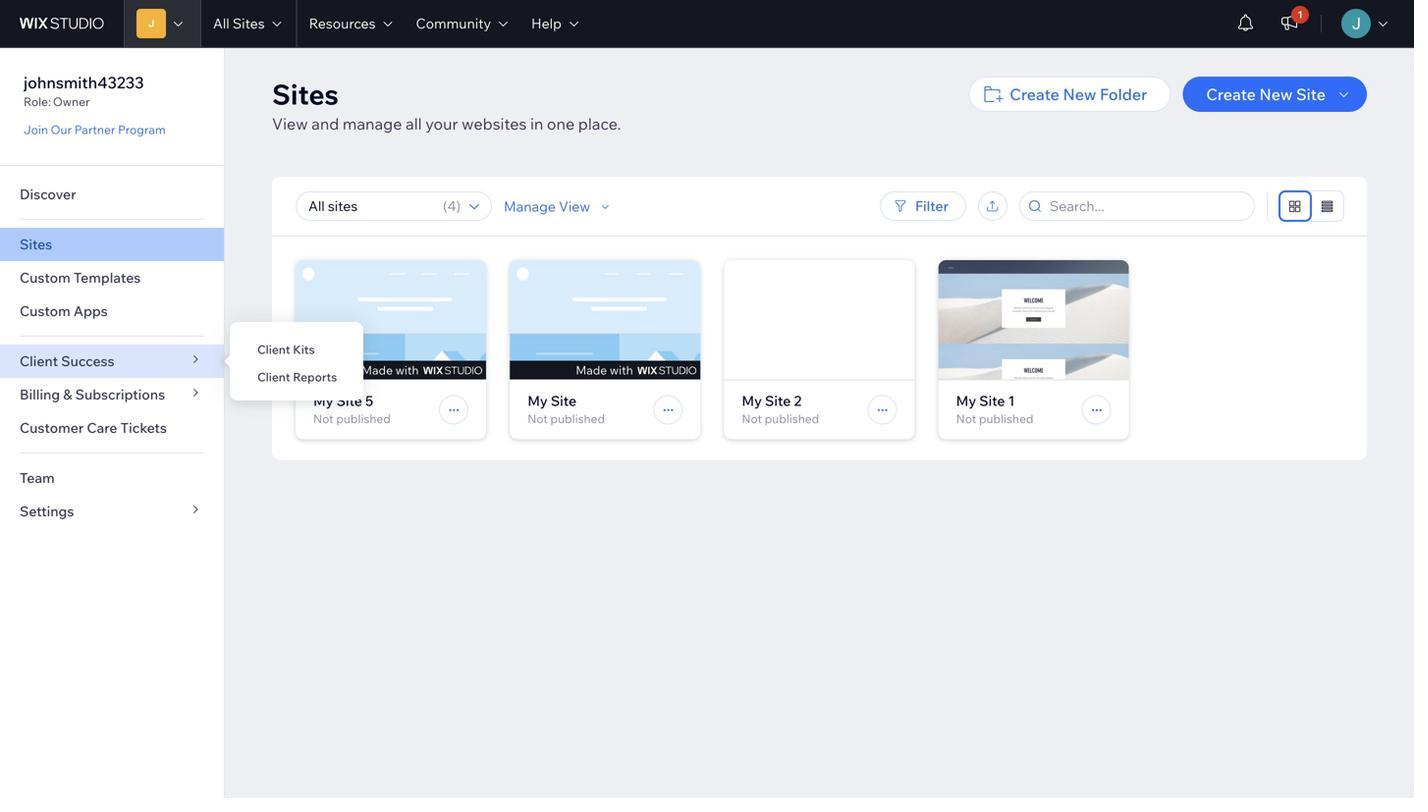 Task type: vqa. For each thing, say whether or not it's contained in the screenshot.
Join Our Partner Program
yes



Task type: locate. For each thing, give the bounding box(es) containing it.
my site not published
[[528, 392, 605, 426]]

sites inside sidebar element
[[20, 236, 52, 253]]

new inside create new site dropdown button
[[1260, 85, 1293, 104]]

not
[[313, 412, 334, 426], [528, 412, 548, 426], [742, 412, 763, 426], [957, 412, 977, 426]]

published inside my site 2 not published
[[765, 412, 820, 426]]

with for my site 5
[[396, 363, 419, 378]]

0 horizontal spatial view
[[272, 114, 308, 134]]

view right manage
[[559, 198, 591, 215]]

sites for sites view and manage all your websites in one place.
[[272, 77, 339, 112]]

manage
[[504, 198, 556, 215]]

join
[[24, 122, 48, 137]]

custom up custom apps
[[20, 269, 70, 286]]

client inside dropdown button
[[20, 353, 58, 370]]

help
[[532, 15, 562, 32]]

1 made with from the left
[[362, 363, 419, 378]]

sites down discover
[[20, 236, 52, 253]]

program
[[118, 122, 166, 137]]

list
[[296, 260, 1368, 460]]

not for my site 2
[[742, 412, 763, 426]]

custom for custom apps
[[20, 303, 70, 320]]

client
[[257, 342, 290, 357], [20, 353, 58, 370], [257, 370, 290, 385]]

client reports link
[[230, 361, 364, 394]]

my inside my site not published
[[528, 392, 548, 410]]

2 vertical spatial sites
[[20, 236, 52, 253]]

my inside my site 1 not published
[[957, 392, 977, 410]]

role:
[[24, 94, 51, 109]]

made
[[362, 363, 393, 378], [576, 363, 607, 378]]

site inside my site 1 not published
[[980, 392, 1006, 410]]

published inside my site not published
[[551, 412, 605, 426]]

site inside my site not published
[[551, 392, 577, 410]]

1 horizontal spatial with
[[610, 363, 633, 378]]

2 with from the left
[[610, 363, 633, 378]]

1 vertical spatial 1
[[1009, 392, 1016, 410]]

custom
[[20, 269, 70, 286], [20, 303, 70, 320]]

not inside my site 1 not published
[[957, 412, 977, 426]]

0 vertical spatial view
[[272, 114, 308, 134]]

my site 5 not published
[[313, 392, 391, 426]]

view inside "sites view and manage all your websites in one place."
[[272, 114, 308, 134]]

1 with from the left
[[396, 363, 419, 378]]

2 made with from the left
[[576, 363, 633, 378]]

1 horizontal spatial view
[[559, 198, 591, 215]]

view for manage
[[559, 198, 591, 215]]

care
[[87, 420, 117, 437]]

my for my site
[[528, 392, 548, 410]]

0 horizontal spatial with
[[396, 363, 419, 378]]

0 vertical spatial 1
[[1298, 8, 1303, 21]]

client left the kits
[[257, 342, 290, 357]]

published
[[336, 412, 391, 426], [551, 412, 605, 426], [765, 412, 820, 426], [980, 412, 1034, 426]]

site
[[1297, 85, 1326, 104], [337, 392, 362, 410], [551, 392, 577, 410], [765, 392, 791, 410], [980, 392, 1006, 410]]

1 up create new site dropdown button
[[1298, 8, 1303, 21]]

made with for my site 5
[[362, 363, 419, 378]]

3 not from the left
[[742, 412, 763, 426]]

Search... field
[[1044, 193, 1249, 220]]

site inside create new site dropdown button
[[1297, 85, 1326, 104]]

not inside my site not published
[[528, 412, 548, 426]]

my
[[313, 392, 334, 410], [528, 392, 548, 410], [742, 392, 762, 410], [957, 392, 977, 410]]

0 horizontal spatial sites
[[20, 236, 52, 253]]

view left and
[[272, 114, 308, 134]]

not inside my site 2 not published
[[742, 412, 763, 426]]

1 down my site 1 'image'
[[1009, 392, 1016, 410]]

sites link
[[0, 228, 224, 261]]

customer care tickets link
[[0, 412, 224, 445]]

owner
[[53, 94, 90, 109]]

1 vertical spatial custom
[[20, 303, 70, 320]]

my site 1 image
[[939, 260, 1130, 380]]

custom for custom templates
[[20, 269, 70, 286]]

all
[[406, 114, 422, 134]]

made with up 5
[[362, 363, 419, 378]]

2 published from the left
[[551, 412, 605, 426]]

create new folder button
[[969, 77, 1172, 112]]

1 horizontal spatial made
[[576, 363, 607, 378]]

1 horizontal spatial new
[[1260, 85, 1293, 104]]

1 horizontal spatial made with
[[576, 363, 633, 378]]

discover
[[20, 186, 76, 203]]

reports
[[293, 370, 337, 385]]

2 create from the left
[[1207, 85, 1257, 104]]

client down the client kits
[[257, 370, 290, 385]]

custom templates
[[20, 269, 141, 286]]

2 not from the left
[[528, 412, 548, 426]]

billing & subscriptions button
[[0, 378, 224, 412]]

my site 2 image
[[725, 260, 915, 380]]

4 not from the left
[[957, 412, 977, 426]]

sites inside "sites view and manage all your websites in one place."
[[272, 77, 339, 112]]

custom templates link
[[0, 261, 224, 295]]

0 horizontal spatial 1
[[1009, 392, 1016, 410]]

published for my site 2
[[765, 412, 820, 426]]

2
[[794, 392, 802, 410]]

made up my site not published
[[576, 363, 607, 378]]

custom apps link
[[0, 295, 224, 328]]

custom left apps on the top left of the page
[[20, 303, 70, 320]]

create new site
[[1207, 85, 1326, 104]]

create
[[1010, 85, 1060, 104], [1207, 85, 1257, 104]]

0 horizontal spatial made with
[[362, 363, 419, 378]]

customer
[[20, 420, 84, 437]]

3 published from the left
[[765, 412, 820, 426]]

create inside create new folder button
[[1010, 85, 1060, 104]]

our
[[51, 122, 72, 137]]

3 my from the left
[[742, 392, 762, 410]]

kits
[[293, 342, 315, 357]]

help button
[[520, 0, 590, 47]]

with
[[396, 363, 419, 378], [610, 363, 633, 378]]

my inside my site 5 not published
[[313, 392, 334, 410]]

my site 1 not published
[[957, 392, 1034, 426]]

2 custom from the top
[[20, 303, 70, 320]]

1 custom from the top
[[20, 269, 70, 286]]

settings button
[[0, 495, 224, 529]]

1 horizontal spatial sites
[[233, 15, 265, 32]]

discover link
[[0, 178, 224, 211]]

1
[[1298, 8, 1303, 21], [1009, 392, 1016, 410]]

and
[[312, 114, 339, 134]]

(
[[443, 197, 448, 215]]

create inside create new site dropdown button
[[1207, 85, 1257, 104]]

published inside my site 5 not published
[[336, 412, 391, 426]]

settings
[[20, 503, 74, 520]]

client up the billing
[[20, 353, 58, 370]]

new
[[1064, 85, 1097, 104], [1260, 85, 1293, 104]]

made for my site 5
[[362, 363, 393, 378]]

1 made from the left
[[362, 363, 393, 378]]

not inside my site 5 not published
[[313, 412, 334, 426]]

1 my from the left
[[313, 392, 334, 410]]

published inside my site 1 not published
[[980, 412, 1034, 426]]

made with up my site not published
[[576, 363, 633, 378]]

Unsaved view field
[[303, 193, 437, 220]]

sites
[[233, 15, 265, 32], [272, 77, 339, 112], [20, 236, 52, 253]]

1 published from the left
[[336, 412, 391, 426]]

sites right all
[[233, 15, 265, 32]]

filter button
[[880, 192, 967, 221]]

1 vertical spatial sites
[[272, 77, 339, 112]]

list containing my site 5
[[296, 260, 1368, 460]]

4 published from the left
[[980, 412, 1034, 426]]

manage
[[343, 114, 402, 134]]

1 vertical spatial view
[[559, 198, 591, 215]]

0 horizontal spatial made
[[362, 363, 393, 378]]

join our partner program button
[[24, 121, 166, 139]]

my site 2 not published
[[742, 392, 820, 426]]

sites up and
[[272, 77, 339, 112]]

0 vertical spatial custom
[[20, 269, 70, 286]]

2 my from the left
[[528, 392, 548, 410]]

my for my site 1
[[957, 392, 977, 410]]

client for client success
[[20, 353, 58, 370]]

1 horizontal spatial create
[[1207, 85, 1257, 104]]

2 new from the left
[[1260, 85, 1293, 104]]

4 my from the left
[[957, 392, 977, 410]]

in
[[531, 114, 544, 134]]

site inside my site 2 not published
[[765, 392, 791, 410]]

site inside my site 5 not published
[[337, 392, 362, 410]]

manage view
[[504, 198, 591, 215]]

johnsmith43233 role: owner
[[24, 73, 144, 109]]

new inside create new folder button
[[1064, 85, 1097, 104]]

client inside 'link'
[[257, 342, 290, 357]]

2 horizontal spatial sites
[[272, 77, 339, 112]]

your
[[426, 114, 458, 134]]

1 create from the left
[[1010, 85, 1060, 104]]

made up 5
[[362, 363, 393, 378]]

published for my site 1
[[980, 412, 1034, 426]]

view inside popup button
[[559, 198, 591, 215]]

( 4 )
[[443, 197, 461, 215]]

1 new from the left
[[1064, 85, 1097, 104]]

1 not from the left
[[313, 412, 334, 426]]

team
[[20, 470, 55, 487]]

client success button
[[0, 345, 224, 378]]

view
[[272, 114, 308, 134], [559, 198, 591, 215]]

0 horizontal spatial create
[[1010, 85, 1060, 104]]

0 horizontal spatial new
[[1064, 85, 1097, 104]]

my inside my site 2 not published
[[742, 392, 762, 410]]

made with
[[362, 363, 419, 378], [576, 363, 633, 378]]

2 made from the left
[[576, 363, 607, 378]]

custom inside "link"
[[20, 269, 70, 286]]



Task type: describe. For each thing, give the bounding box(es) containing it.
made with for my site
[[576, 363, 633, 378]]

apps
[[74, 303, 108, 320]]

place.
[[579, 114, 621, 134]]

not for my site 1
[[957, 412, 977, 426]]

sites view and manage all your websites in one place.
[[272, 77, 621, 134]]

all sites
[[213, 15, 265, 32]]

client kits
[[257, 342, 315, 357]]

client for client reports
[[257, 370, 290, 385]]

client kits link
[[230, 333, 364, 367]]

join our partner program
[[24, 122, 166, 137]]

4
[[448, 197, 456, 215]]

new for folder
[[1064, 85, 1097, 104]]

site for my site
[[551, 392, 577, 410]]

made for my site
[[576, 363, 607, 378]]

j button
[[124, 0, 200, 47]]

create for create new site
[[1207, 85, 1257, 104]]

success
[[61, 353, 114, 370]]

client success
[[20, 353, 114, 370]]

&
[[63, 386, 72, 403]]

view for sites
[[272, 114, 308, 134]]

client for client kits
[[257, 342, 290, 357]]

one
[[547, 114, 575, 134]]

site for my site 5
[[337, 392, 362, 410]]

community
[[416, 15, 491, 32]]

5
[[366, 392, 374, 410]]

0 vertical spatial sites
[[233, 15, 265, 32]]

site for my site 2
[[765, 392, 791, 410]]

all
[[213, 15, 230, 32]]

customer care tickets
[[20, 420, 167, 437]]

)
[[456, 197, 461, 215]]

create new site button
[[1183, 77, 1368, 112]]

my for my site 2
[[742, 392, 762, 410]]

resources
[[309, 15, 376, 32]]

my for my site 5
[[313, 392, 334, 410]]

subscriptions
[[75, 386, 165, 403]]

templates
[[74, 269, 141, 286]]

sidebar element
[[0, 47, 225, 799]]

manage view button
[[504, 198, 614, 215]]

filter
[[916, 197, 949, 215]]

tickets
[[121, 420, 167, 437]]

sites for sites
[[20, 236, 52, 253]]

billing & subscriptions
[[20, 386, 165, 403]]

billing
[[20, 386, 60, 403]]

j
[[148, 17, 155, 29]]

johnsmith43233
[[24, 73, 144, 92]]

team link
[[0, 462, 224, 495]]

1 inside my site 1 not published
[[1009, 392, 1016, 410]]

published for my site 5
[[336, 412, 391, 426]]

folder
[[1100, 85, 1148, 104]]

create for create new folder
[[1010, 85, 1060, 104]]

custom apps
[[20, 303, 108, 320]]

partner
[[74, 122, 115, 137]]

new for site
[[1260, 85, 1293, 104]]

create new folder
[[1010, 85, 1148, 104]]

1 horizontal spatial 1
[[1298, 8, 1303, 21]]

not for my site 5
[[313, 412, 334, 426]]

websites
[[462, 114, 527, 134]]

with for my site
[[610, 363, 633, 378]]

client reports
[[257, 370, 337, 385]]

site for my site 1
[[980, 392, 1006, 410]]



